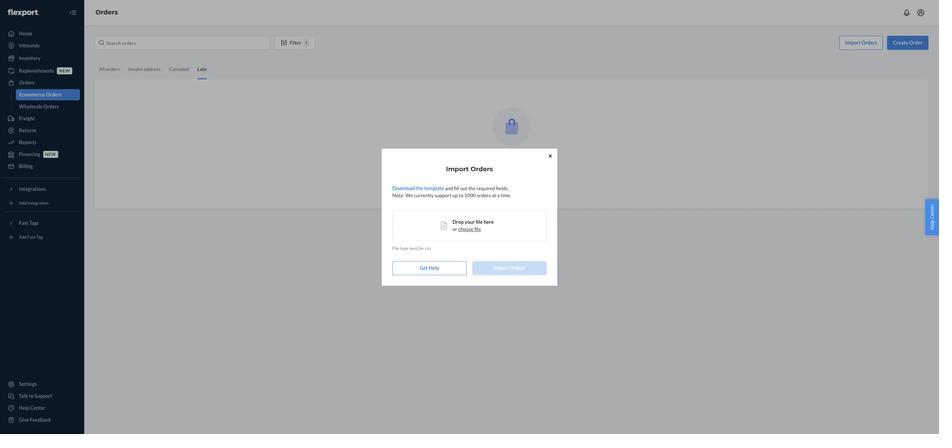 Task type: locate. For each thing, give the bounding box(es) containing it.
fields.
[[496, 185, 509, 191]]

file left here
[[476, 219, 483, 225]]

help
[[929, 220, 935, 230], [429, 265, 439, 271]]

1 horizontal spatial import orders
[[494, 265, 525, 271]]

0 horizontal spatial orders
[[471, 165, 493, 173]]

help right get
[[429, 265, 439, 271]]

help down center
[[929, 220, 935, 230]]

import orders
[[446, 165, 493, 173], [494, 265, 525, 271]]

1 vertical spatial help
[[429, 265, 439, 271]]

file
[[476, 219, 483, 225], [474, 226, 481, 232]]

download the template link
[[392, 185, 444, 191]]

0 vertical spatial import orders
[[446, 165, 493, 173]]

the
[[416, 185, 423, 191], [468, 185, 476, 191]]

note:
[[392, 192, 404, 198]]

1 horizontal spatial help
[[929, 220, 935, 230]]

get help
[[420, 265, 439, 271]]

file alt image
[[441, 221, 447, 230]]

1 horizontal spatial import
[[494, 265, 509, 271]]

help inside import orders dialog
[[429, 265, 439, 271]]

0 vertical spatial help
[[929, 220, 935, 230]]

1 the from the left
[[416, 185, 423, 191]]

1 vertical spatial import orders
[[494, 265, 525, 271]]

0 vertical spatial orders
[[471, 165, 493, 173]]

help center
[[929, 204, 935, 230]]

currently
[[414, 192, 434, 198]]

file down 'your'
[[474, 226, 481, 232]]

help center button
[[926, 199, 939, 235]]

0 horizontal spatial import
[[446, 165, 469, 173]]

type
[[400, 246, 408, 251]]

at
[[492, 192, 496, 198]]

1000
[[464, 192, 476, 198]]

help inside button
[[929, 220, 935, 230]]

.csv
[[424, 246, 431, 251]]

orders inside button
[[510, 265, 525, 271]]

0 horizontal spatial help
[[429, 265, 439, 271]]

to
[[459, 192, 463, 198]]

here
[[484, 219, 494, 225]]

import
[[446, 165, 469, 173], [494, 265, 509, 271]]

0 vertical spatial import
[[446, 165, 469, 173]]

we
[[405, 192, 413, 198]]

orders
[[477, 192, 491, 198]]

1 vertical spatial import
[[494, 265, 509, 271]]

your
[[465, 219, 475, 225]]

1 horizontal spatial orders
[[510, 265, 525, 271]]

the up currently
[[416, 185, 423, 191]]

file
[[392, 246, 399, 251]]

1 vertical spatial orders
[[510, 265, 525, 271]]

orders
[[471, 165, 493, 173], [510, 265, 525, 271]]

and
[[445, 185, 453, 191]]

drop your file here or choose file
[[453, 219, 494, 232]]

1 horizontal spatial the
[[468, 185, 476, 191]]

or
[[453, 226, 457, 232]]

the up '1000'
[[468, 185, 476, 191]]

download
[[392, 185, 415, 191]]

download the template and fill out the required fields. note: we currently support up to 1000 orders at a time.
[[392, 185, 511, 198]]

0 horizontal spatial the
[[416, 185, 423, 191]]



Task type: vqa. For each thing, say whether or not it's contained in the screenshot.
Storage
no



Task type: describe. For each thing, give the bounding box(es) containing it.
choose
[[458, 226, 473, 232]]

up
[[452, 192, 458, 198]]

import orders inside button
[[494, 265, 525, 271]]

out
[[460, 185, 468, 191]]

1 vertical spatial file
[[474, 226, 481, 232]]

close image
[[549, 154, 552, 158]]

import orders dialog
[[382, 148, 557, 286]]

file type must be .csv
[[392, 246, 431, 251]]

0 horizontal spatial import orders
[[446, 165, 493, 173]]

fill
[[454, 185, 459, 191]]

import orders button
[[472, 261, 547, 275]]

time.
[[501, 192, 511, 198]]

be
[[419, 246, 424, 251]]

import inside button
[[494, 265, 509, 271]]

required
[[477, 185, 495, 191]]

center
[[929, 204, 935, 219]]

template
[[424, 185, 444, 191]]

get help link
[[392, 261, 467, 275]]

a
[[497, 192, 500, 198]]

2 the from the left
[[468, 185, 476, 191]]

drop
[[453, 219, 464, 225]]

must
[[409, 246, 418, 251]]

support
[[435, 192, 452, 198]]

get
[[420, 265, 428, 271]]

0 vertical spatial file
[[476, 219, 483, 225]]



